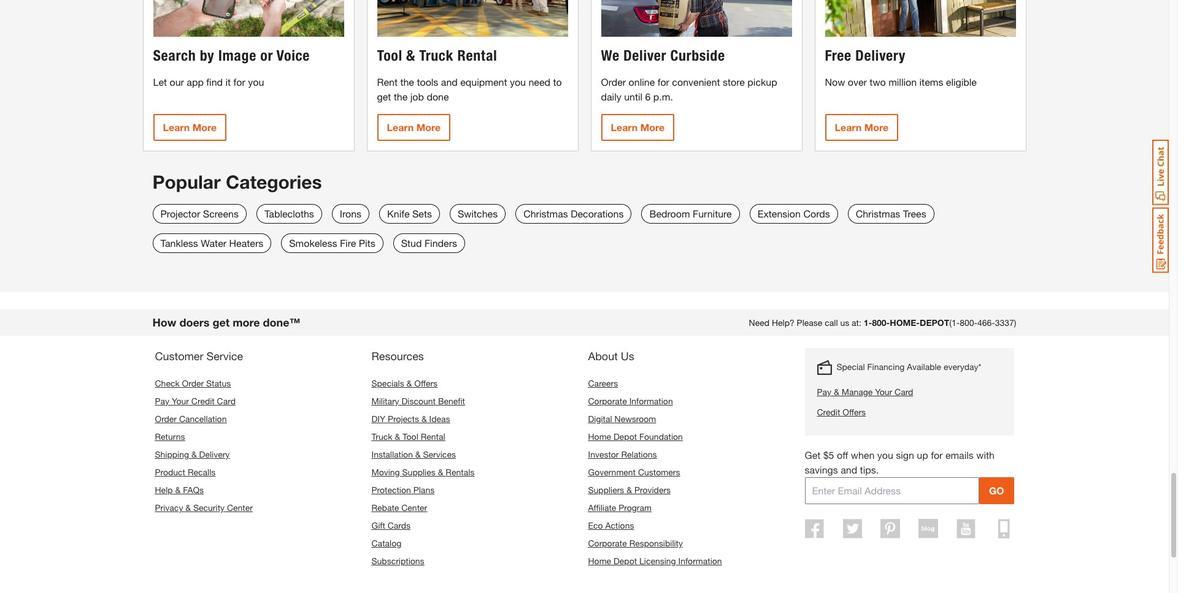 Task type: locate. For each thing, give the bounding box(es) containing it.
learn down our
[[163, 122, 190, 133]]

0 horizontal spatial order
[[155, 414, 177, 425]]

2 learn more link from the left
[[377, 114, 451, 141]]

4 learn more from the left
[[835, 122, 889, 133]]

1 vertical spatial delivery
[[199, 450, 230, 460]]

curbside
[[670, 47, 725, 65]]

live chat image
[[1152, 140, 1169, 206]]

offers up 'discount'
[[414, 378, 438, 389]]

learn down over
[[835, 122, 862, 133]]

0 vertical spatial offers
[[414, 378, 438, 389]]

privacy & security center
[[155, 503, 253, 513]]

rental up services
[[421, 432, 445, 442]]

rental for truck & tool rental
[[421, 432, 445, 442]]

for right it
[[233, 76, 245, 88]]

1 horizontal spatial tool
[[403, 432, 418, 442]]

& down the government customers link at the bottom of page
[[627, 485, 632, 496]]

pay inside 'link'
[[817, 387, 831, 398]]

catalog
[[372, 539, 401, 549]]

home down eco
[[588, 556, 611, 567]]

tools
[[417, 76, 438, 88]]

1 horizontal spatial and
[[841, 464, 857, 476]]

careers link
[[588, 378, 618, 389]]

pay
[[817, 387, 831, 398], [155, 396, 169, 407]]

truck up tools
[[419, 47, 454, 65]]

manage
[[842, 387, 873, 398]]

help & faqs
[[155, 485, 204, 496]]

switches
[[458, 208, 498, 220]]

learn more for curbside
[[611, 122, 665, 133]]

1 vertical spatial credit
[[817, 407, 840, 418]]

1 vertical spatial corporate
[[588, 539, 627, 549]]

1 horizontal spatial christmas
[[856, 208, 900, 220]]

3 learn more from the left
[[611, 122, 665, 133]]

1-
[[864, 318, 872, 328]]

learn more down over
[[835, 122, 889, 133]]

home for home depot foundation
[[588, 432, 611, 442]]

3 learn more link from the left
[[601, 114, 674, 141]]

1 horizontal spatial order
[[182, 378, 204, 389]]

0 vertical spatial depot
[[614, 432, 637, 442]]

0 horizontal spatial card
[[217, 396, 236, 407]]

order up "daily"
[[601, 76, 626, 88]]

or
[[260, 47, 273, 65]]

christmas left decorations
[[524, 208, 568, 220]]

credit up cancellation
[[191, 396, 215, 407]]

& up installation
[[395, 432, 400, 442]]

0 vertical spatial delivery
[[855, 47, 906, 65]]

smokeless fire pits link
[[281, 234, 383, 253]]

information right licensing
[[678, 556, 722, 567]]

about us
[[588, 350, 634, 363]]

more down the 6
[[640, 122, 665, 133]]

order for cancellation
[[155, 414, 177, 425]]

you left need
[[510, 76, 526, 88]]

1 horizontal spatial credit
[[817, 407, 840, 418]]

and down off
[[841, 464, 857, 476]]

pay for pay & manage your card
[[817, 387, 831, 398]]

recalls
[[188, 467, 216, 478]]

learn more down until
[[611, 122, 665, 133]]

now
[[825, 76, 845, 88]]

licensing
[[639, 556, 676, 567]]

equipment
[[460, 76, 507, 88]]

moving
[[372, 467, 400, 478]]

your down financing
[[875, 387, 892, 398]]

get left more
[[213, 316, 230, 329]]

extension cords link
[[750, 204, 838, 224]]

investor relations
[[588, 450, 657, 460]]

0 vertical spatial tool
[[377, 47, 402, 65]]

learn more link
[[153, 114, 227, 141], [377, 114, 451, 141], [601, 114, 674, 141], [825, 114, 898, 141]]

learn more down "job"
[[387, 122, 441, 133]]

order up pay your credit card 'link'
[[182, 378, 204, 389]]

& for tool & truck rental
[[406, 47, 415, 65]]

1 christmas from the left
[[524, 208, 568, 220]]

& inside 'link'
[[834, 387, 839, 398]]

and inside get $5 off when you sign up for emails with savings and tips.
[[841, 464, 857, 476]]

everyday*
[[944, 362, 981, 372]]

0 horizontal spatial you
[[248, 76, 264, 88]]

& up "job"
[[406, 47, 415, 65]]

learn more link down "job"
[[377, 114, 451, 141]]

more down two
[[864, 122, 889, 133]]

corporate down eco actions
[[588, 539, 627, 549]]

free
[[825, 47, 852, 65]]

800- right at:
[[872, 318, 890, 328]]

image
[[218, 47, 256, 65]]

need
[[529, 76, 550, 88]]

corporate for corporate responsibility
[[588, 539, 627, 549]]

done
[[427, 91, 449, 103]]

plans
[[413, 485, 435, 496]]

more down done
[[417, 122, 441, 133]]

affiliate
[[588, 503, 616, 513]]

service
[[206, 350, 243, 363]]

done™
[[263, 316, 300, 329]]

pay your credit card
[[155, 396, 236, 407]]

please
[[797, 318, 822, 328]]

4 more from the left
[[864, 122, 889, 133]]

home depot foundation
[[588, 432, 683, 442]]

delivery up two
[[855, 47, 906, 65]]

government
[[588, 467, 636, 478]]

2 depot from the top
[[614, 556, 637, 567]]

0 horizontal spatial 800-
[[872, 318, 890, 328]]

home depot blog image
[[919, 520, 938, 539]]

need help? please call us at: 1-800-home-depot (1-800-466-3337)
[[749, 318, 1016, 328]]

0 horizontal spatial christmas
[[524, 208, 568, 220]]

customer
[[155, 350, 203, 363]]

(1-
[[949, 318, 960, 328]]

1 home from the top
[[588, 432, 611, 442]]

for inside order online for convenient store pickup daily until 6 p.m.
[[658, 76, 669, 88]]

customers
[[638, 467, 680, 478]]

learn down "job"
[[387, 122, 414, 133]]

you inside get $5 off when you sign up for emails with savings and tips.
[[877, 450, 893, 461]]

pay for pay your credit card
[[155, 396, 169, 407]]

2 christmas from the left
[[856, 208, 900, 220]]

1 horizontal spatial truck
[[419, 47, 454, 65]]

eco
[[588, 521, 603, 531]]

pay & manage your card
[[817, 387, 913, 398]]

credit down 'pay & manage your card'
[[817, 407, 840, 418]]

0 vertical spatial get
[[377, 91, 391, 103]]

your
[[875, 387, 892, 398], [172, 396, 189, 407]]

4 learn more link from the left
[[825, 114, 898, 141]]

for right up
[[931, 450, 943, 461]]

center right security
[[227, 503, 253, 513]]

help?
[[772, 318, 794, 328]]

get down rent
[[377, 91, 391, 103]]

1 vertical spatial the
[[394, 91, 408, 103]]

466-
[[977, 318, 995, 328]]

you left sign
[[877, 450, 893, 461]]

christmas decorations link
[[516, 204, 632, 224]]

1 learn from the left
[[163, 122, 190, 133]]

1 horizontal spatial rental
[[457, 47, 497, 65]]

2 horizontal spatial you
[[877, 450, 893, 461]]

tool down diy projects & ideas link
[[403, 432, 418, 442]]

home depot on twitter image
[[843, 520, 862, 539]]

government customers
[[588, 467, 680, 478]]

card down status at bottom left
[[217, 396, 236, 407]]

0 horizontal spatial rental
[[421, 432, 445, 442]]

deliver
[[623, 47, 666, 65]]

1 learn more from the left
[[163, 122, 217, 133]]

& for privacy & security center
[[185, 503, 191, 513]]

job
[[410, 91, 424, 103]]

1 vertical spatial get
[[213, 316, 230, 329]]

2 more from the left
[[417, 122, 441, 133]]

& for installation & services
[[415, 450, 421, 460]]

0 horizontal spatial truck
[[372, 432, 392, 442]]

0 vertical spatial order
[[601, 76, 626, 88]]

2 horizontal spatial order
[[601, 76, 626, 88]]

for up p.m.
[[658, 76, 669, 88]]

fire
[[340, 237, 356, 249]]

0 horizontal spatial get
[[213, 316, 230, 329]]

you right it
[[248, 76, 264, 88]]

truck down diy
[[372, 432, 392, 442]]

relations
[[621, 450, 657, 460]]

0 vertical spatial credit
[[191, 396, 215, 407]]

& up recalls
[[191, 450, 197, 460]]

go
[[989, 485, 1004, 497]]

1 horizontal spatial information
[[678, 556, 722, 567]]

& for help & faqs
[[175, 485, 181, 496]]

learn more link for truck
[[377, 114, 451, 141]]

0 horizontal spatial delivery
[[199, 450, 230, 460]]

christmas left trees in the right of the page
[[856, 208, 900, 220]]

0 vertical spatial and
[[441, 76, 458, 88]]

suppliers & providers link
[[588, 485, 671, 496]]

1 horizontal spatial pay
[[817, 387, 831, 398]]

installation & services
[[372, 450, 456, 460]]

learn
[[163, 122, 190, 133], [387, 122, 414, 133], [611, 122, 638, 133], [835, 122, 862, 133]]

order inside order online for convenient store pickup daily until 6 p.m.
[[601, 76, 626, 88]]

0 horizontal spatial and
[[441, 76, 458, 88]]

pay your credit card link
[[155, 396, 236, 407]]

1 horizontal spatial your
[[875, 387, 892, 398]]

1 horizontal spatial you
[[510, 76, 526, 88]]

more down 'let our app find it for you'
[[193, 122, 217, 133]]

depot for licensing
[[614, 556, 637, 567]]

smokeless fire pits
[[289, 237, 375, 249]]

product recalls
[[155, 467, 216, 478]]

free delivery image
[[825, 0, 1016, 37]]

learn for image
[[163, 122, 190, 133]]

3 more from the left
[[640, 122, 665, 133]]

home down 'digital' on the bottom of page
[[588, 432, 611, 442]]

1 vertical spatial and
[[841, 464, 857, 476]]

christmas for christmas decorations
[[524, 208, 568, 220]]

1 vertical spatial depot
[[614, 556, 637, 567]]

status
[[206, 378, 231, 389]]

knife sets link
[[379, 204, 440, 224]]

order up returns
[[155, 414, 177, 425]]

learn down until
[[611, 122, 638, 133]]

800-
[[872, 318, 890, 328], [960, 318, 977, 328]]

depot down corporate responsibility link
[[614, 556, 637, 567]]

800- right depot
[[960, 318, 977, 328]]

information up newsroom
[[629, 396, 673, 407]]

& left manage
[[834, 387, 839, 398]]

learn more link down over
[[825, 114, 898, 141]]

learn more down app
[[163, 122, 217, 133]]

convenient
[[672, 76, 720, 88]]

pickup
[[748, 76, 777, 88]]

card up credit offers link
[[895, 387, 913, 398]]

3 learn from the left
[[611, 122, 638, 133]]

check order status
[[155, 378, 231, 389]]

1 learn more link from the left
[[153, 114, 227, 141]]

corporate down careers link
[[588, 396, 627, 407]]

it
[[225, 76, 231, 88]]

1 vertical spatial information
[[678, 556, 722, 567]]

tool & truck rental image
[[377, 0, 568, 37]]

1 horizontal spatial card
[[895, 387, 913, 398]]

1 depot from the top
[[614, 432, 637, 442]]

tool up rent
[[377, 47, 402, 65]]

& up military discount benefit 'link'
[[407, 378, 412, 389]]

home depot licensing information
[[588, 556, 722, 567]]

search by image or voice image
[[153, 0, 344, 37]]

the left "job"
[[394, 91, 408, 103]]

2 home from the top
[[588, 556, 611, 567]]

1 vertical spatial order
[[182, 378, 204, 389]]

pay down check
[[155, 396, 169, 407]]

1 horizontal spatial 800-
[[960, 318, 977, 328]]

0 vertical spatial home
[[588, 432, 611, 442]]

2 horizontal spatial for
[[931, 450, 943, 461]]

order
[[601, 76, 626, 88], [182, 378, 204, 389], [155, 414, 177, 425]]

now over two million items eligible
[[825, 76, 977, 88]]

0 horizontal spatial credit
[[191, 396, 215, 407]]

your up order cancellation link
[[172, 396, 189, 407]]

0 vertical spatial truck
[[419, 47, 454, 65]]

corporate information link
[[588, 396, 673, 407]]

rental up equipment
[[457, 47, 497, 65]]

1 horizontal spatial delivery
[[855, 47, 906, 65]]

affiliate program
[[588, 503, 652, 513]]

0 horizontal spatial center
[[227, 503, 253, 513]]

2 learn from the left
[[387, 122, 414, 133]]

offers down manage
[[843, 407, 866, 418]]

1 vertical spatial tool
[[403, 432, 418, 442]]

faqs
[[183, 485, 204, 496]]

and up done
[[441, 76, 458, 88]]

learn more for image
[[163, 122, 217, 133]]

let our app find it for you
[[153, 76, 264, 88]]

credit offers link
[[817, 406, 981, 419]]

1 more from the left
[[193, 122, 217, 133]]

the up "job"
[[400, 76, 414, 88]]

learn more link down until
[[601, 114, 674, 141]]

1 vertical spatial rental
[[421, 432, 445, 442]]

& up supplies
[[415, 450, 421, 460]]

catalog link
[[372, 539, 401, 549]]

0 vertical spatial corporate
[[588, 396, 627, 407]]

get
[[377, 91, 391, 103], [213, 316, 230, 329]]

delivery
[[855, 47, 906, 65], [199, 450, 230, 460]]

eco actions
[[588, 521, 634, 531]]

us
[[840, 318, 849, 328]]

2 corporate from the top
[[588, 539, 627, 549]]

gift cards
[[372, 521, 411, 531]]

projector screens
[[160, 208, 239, 220]]

digital
[[588, 414, 612, 425]]

2 learn more from the left
[[387, 122, 441, 133]]

2 vertical spatial order
[[155, 414, 177, 425]]

and
[[441, 76, 458, 88], [841, 464, 857, 476]]

center down plans in the left bottom of the page
[[401, 503, 427, 513]]

moving supplies & rentals link
[[372, 467, 474, 478]]

1 corporate from the top
[[588, 396, 627, 407]]

0 horizontal spatial information
[[629, 396, 673, 407]]

& right help
[[175, 485, 181, 496]]

with
[[976, 450, 995, 461]]

home for home depot licensing information
[[588, 556, 611, 567]]

returns
[[155, 432, 185, 442]]

delivery up recalls
[[199, 450, 230, 460]]

subscriptions link
[[372, 556, 424, 567]]

1 horizontal spatial center
[[401, 503, 427, 513]]

0 vertical spatial rental
[[457, 47, 497, 65]]

0 horizontal spatial your
[[172, 396, 189, 407]]

1 horizontal spatial for
[[658, 76, 669, 88]]

depot up investor relations
[[614, 432, 637, 442]]

& down faqs
[[185, 503, 191, 513]]

you inside rent the tools and equipment you need to get the job done
[[510, 76, 526, 88]]

credit inside credit offers link
[[817, 407, 840, 418]]

for
[[233, 76, 245, 88], [658, 76, 669, 88], [931, 450, 943, 461]]

0 horizontal spatial pay
[[155, 396, 169, 407]]

switches link
[[450, 204, 506, 224]]

1 vertical spatial home
[[588, 556, 611, 567]]

military
[[372, 396, 399, 407]]

learn more link down app
[[153, 114, 227, 141]]

1 vertical spatial offers
[[843, 407, 866, 418]]

pay up the credit offers in the bottom right of the page
[[817, 387, 831, 398]]

center
[[227, 503, 253, 513], [401, 503, 427, 513]]

1 horizontal spatial get
[[377, 91, 391, 103]]



Task type: describe. For each thing, give the bounding box(es) containing it.
our
[[170, 76, 184, 88]]

shipping
[[155, 450, 189, 460]]

more
[[233, 316, 260, 329]]

& left ideas
[[421, 414, 427, 425]]

smokeless
[[289, 237, 337, 249]]

learn for curbside
[[611, 122, 638, 133]]

go button
[[979, 478, 1014, 505]]

providers
[[634, 485, 671, 496]]

shipping & delivery
[[155, 450, 230, 460]]

home depot on facebook image
[[805, 520, 824, 539]]

tankless water heaters
[[160, 237, 263, 249]]

we deliver curbside image
[[601, 0, 792, 37]]

popular categories
[[152, 171, 322, 193]]

cords
[[803, 208, 830, 220]]

corporate responsibility link
[[588, 539, 683, 549]]

eligible
[[946, 76, 977, 88]]

online
[[629, 76, 655, 88]]

two
[[870, 76, 886, 88]]

help
[[155, 485, 173, 496]]

home depot mobile apps image
[[998, 520, 1010, 539]]

home depot foundation link
[[588, 432, 683, 442]]

& down services
[[438, 467, 443, 478]]

truck & tool rental link
[[372, 432, 445, 442]]

Enter Email Address text field
[[805, 478, 979, 505]]

rental for tool & truck rental
[[457, 47, 497, 65]]

investor relations link
[[588, 450, 657, 460]]

more for curbside
[[640, 122, 665, 133]]

investor
[[588, 450, 619, 460]]

special
[[837, 362, 865, 372]]

check order status link
[[155, 378, 231, 389]]

government customers link
[[588, 467, 680, 478]]

decorations
[[571, 208, 624, 220]]

home depot licensing information link
[[588, 556, 722, 567]]

order cancellation link
[[155, 414, 227, 425]]

digital newsroom
[[588, 414, 656, 425]]

for inside get $5 off when you sign up for emails with savings and tips.
[[931, 450, 943, 461]]

finders
[[425, 237, 457, 249]]

diy
[[372, 414, 385, 425]]

how
[[152, 316, 176, 329]]

to
[[553, 76, 562, 88]]

extension
[[758, 208, 801, 220]]

1 horizontal spatial offers
[[843, 407, 866, 418]]

bedroom furniture link
[[641, 204, 740, 224]]

at:
[[852, 318, 861, 328]]

home depot on pinterest image
[[881, 520, 900, 539]]

0 vertical spatial information
[[629, 396, 673, 407]]

christmas trees link
[[848, 204, 934, 224]]

home depot on youtube image
[[957, 520, 976, 539]]

over
[[848, 76, 867, 88]]

rebate
[[372, 503, 399, 513]]

christmas for christmas trees
[[856, 208, 900, 220]]

furniture
[[693, 208, 732, 220]]

bedroom furniture
[[649, 208, 732, 220]]

& for specials & offers
[[407, 378, 412, 389]]

privacy
[[155, 503, 183, 513]]

popular
[[152, 171, 221, 193]]

check
[[155, 378, 180, 389]]

newsroom
[[615, 414, 656, 425]]

stud finders
[[401, 237, 457, 249]]

projector screens link
[[152, 204, 247, 224]]

2 800- from the left
[[960, 318, 977, 328]]

depot for foundation
[[614, 432, 637, 442]]

security
[[193, 503, 225, 513]]

0 vertical spatial the
[[400, 76, 414, 88]]

sign
[[896, 450, 914, 461]]

corporate for corporate information
[[588, 396, 627, 407]]

rebate center link
[[372, 503, 427, 513]]

special financing available everyday*
[[837, 362, 981, 372]]

1 vertical spatial truck
[[372, 432, 392, 442]]

credit offers
[[817, 407, 866, 418]]

card inside 'link'
[[895, 387, 913, 398]]

& for truck & tool rental
[[395, 432, 400, 442]]

off
[[837, 450, 848, 461]]

trees
[[903, 208, 926, 220]]

0 horizontal spatial for
[[233, 76, 245, 88]]

6
[[645, 91, 651, 103]]

find
[[206, 76, 223, 88]]

product
[[155, 467, 185, 478]]

depot
[[920, 318, 949, 328]]

available
[[907, 362, 941, 372]]

tablecloths
[[264, 208, 314, 220]]

protection plans
[[372, 485, 435, 496]]

more for image
[[193, 122, 217, 133]]

& for shipping & delivery
[[191, 450, 197, 460]]

privacy & security center link
[[155, 503, 253, 513]]

1 center from the left
[[227, 503, 253, 513]]

rentals
[[446, 467, 474, 478]]

store
[[723, 76, 745, 88]]

tankless water heaters link
[[152, 234, 271, 253]]

learn for truck
[[387, 122, 414, 133]]

moving supplies & rentals
[[372, 467, 474, 478]]

call
[[825, 318, 838, 328]]

0 horizontal spatial tool
[[377, 47, 402, 65]]

p.m.
[[653, 91, 673, 103]]

feedback link image
[[1152, 207, 1169, 274]]

4 learn from the left
[[835, 122, 862, 133]]

up
[[917, 450, 928, 461]]

2 center from the left
[[401, 503, 427, 513]]

more for truck
[[417, 122, 441, 133]]

0 horizontal spatial offers
[[414, 378, 438, 389]]

tablecloths link
[[256, 204, 322, 224]]

search by image or voice
[[153, 47, 310, 65]]

doers
[[179, 316, 210, 329]]

how doers get more done™
[[152, 316, 300, 329]]

we deliver curbside
[[601, 47, 725, 65]]

get inside rent the tools and equipment you need to get the job done
[[377, 91, 391, 103]]

foundation
[[639, 432, 683, 442]]

learn more for truck
[[387, 122, 441, 133]]

million
[[889, 76, 917, 88]]

1 800- from the left
[[872, 318, 890, 328]]

irons
[[340, 208, 361, 220]]

learn more link for image
[[153, 114, 227, 141]]

rebate center
[[372, 503, 427, 513]]

discount
[[402, 396, 436, 407]]

tankless
[[160, 237, 198, 249]]

cards
[[388, 521, 411, 531]]

let
[[153, 76, 167, 88]]

emails
[[945, 450, 974, 461]]

learn more link for curbside
[[601, 114, 674, 141]]

order for online
[[601, 76, 626, 88]]

suppliers
[[588, 485, 624, 496]]

actions
[[605, 521, 634, 531]]

and inside rent the tools and equipment you need to get the job done
[[441, 76, 458, 88]]

& for suppliers & providers
[[627, 485, 632, 496]]

sets
[[412, 208, 432, 220]]

your inside 'link'
[[875, 387, 892, 398]]

protection
[[372, 485, 411, 496]]

& for pay & manage your card
[[834, 387, 839, 398]]



Task type: vqa. For each thing, say whether or not it's contained in the screenshot.
2nd "Sun:" from the bottom of the page
no



